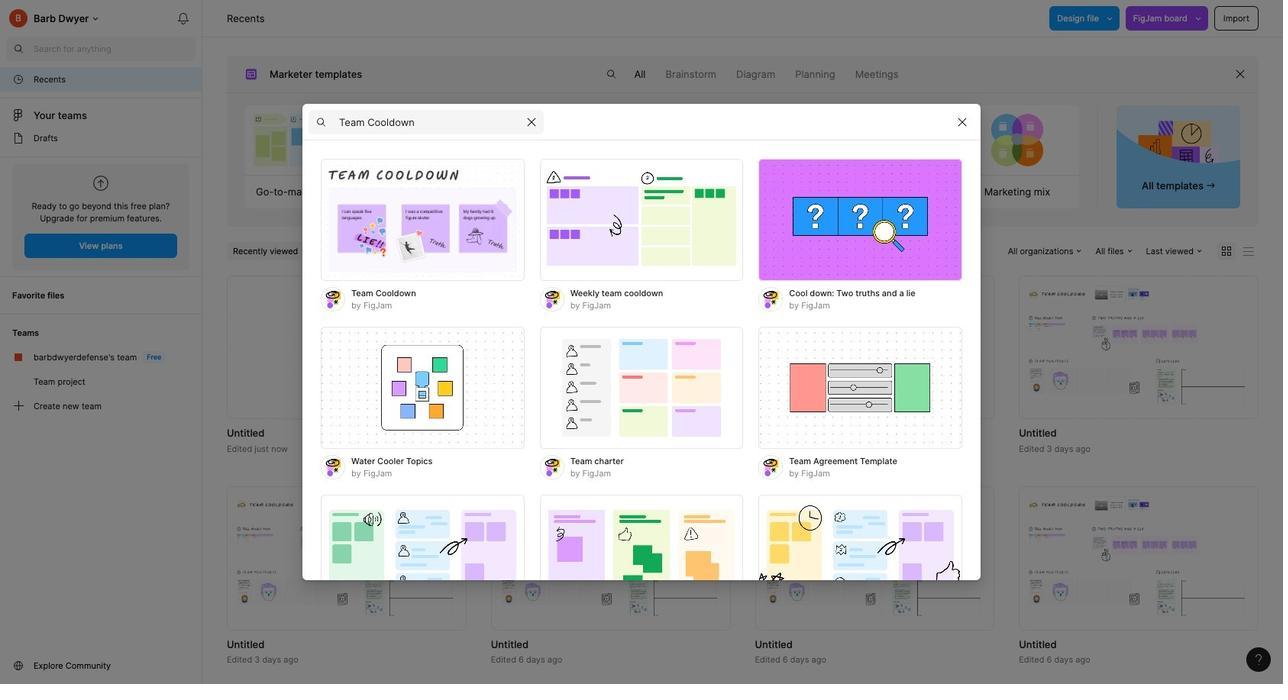 Task type: describe. For each thing, give the bounding box(es) containing it.
competitor analysis image
[[530, 105, 653, 175]]

team agreement template image
[[759, 327, 962, 449]]

team stand up image
[[540, 495, 743, 617]]

marketing funnel image
[[388, 105, 511, 175]]

Search for anything text field
[[34, 43, 196, 55]]

search 32 image
[[599, 62, 624, 86]]

team cooldown image
[[321, 159, 525, 281]]

cool down: two truths and a lie image
[[759, 159, 962, 281]]

weekly team cooldown image
[[540, 159, 743, 281]]

team charter image
[[540, 327, 743, 449]]

bell 32 image
[[171, 6, 196, 31]]

Search templates text field
[[339, 113, 519, 131]]

go-to-market (gtm) strategy image
[[245, 105, 369, 175]]

water cooler topics image
[[321, 327, 525, 449]]



Task type: locate. For each thing, give the bounding box(es) containing it.
page 16 image
[[12, 132, 24, 144]]

team weekly image
[[321, 495, 525, 617]]

dialog
[[302, 104, 981, 684]]

see all all templates image
[[1138, 120, 1219, 173]]

community 16 image
[[12, 660, 24, 672]]

social media planner image
[[672, 105, 795, 175]]

search 32 image
[[6, 37, 31, 61]]

team meeting agenda image
[[759, 495, 962, 617]]

marketing mix image
[[956, 105, 1079, 175]]

creative brief template image
[[806, 105, 945, 175]]

recent 16 image
[[12, 73, 24, 86]]

file thumbnail image
[[499, 286, 723, 410], [763, 286, 987, 410], [1027, 286, 1251, 410], [235, 497, 459, 621], [499, 497, 723, 621], [763, 497, 987, 621], [1027, 497, 1251, 621]]



Task type: vqa. For each thing, say whether or not it's contained in the screenshot.
Ex: A weekly team meeting, starting with an ice breaker field on the top
no



